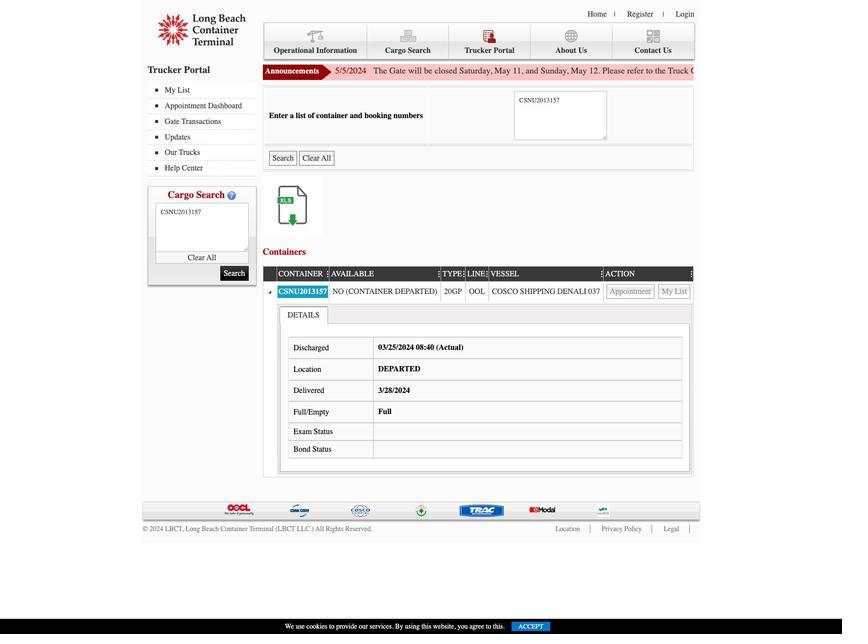 Task type: vqa. For each thing, say whether or not it's contained in the screenshot.
CONTAINER edit column settings "icon" in the left top of the page
yes



Task type: describe. For each thing, give the bounding box(es) containing it.
type edit column settings image
[[461, 270, 466, 278]]

tab inside row
[[280, 306, 328, 324]]

container edit column settings image
[[324, 270, 329, 278]]

line edit column settings image
[[484, 270, 489, 278]]

1 horizontal spatial menu bar
[[264, 23, 695, 59]]

vessel edit column settings image
[[599, 270, 604, 278]]

Enter container numbers and/ or booking numbers. Press ESC to reset input box text field
[[514, 91, 607, 140]]

available edit column settings image
[[436, 270, 441, 278]]



Task type: locate. For each thing, give the bounding box(es) containing it.
2 row from the top
[[263, 282, 694, 302]]

tab
[[280, 306, 328, 324]]

0 horizontal spatial menu bar
[[148, 83, 260, 176]]

column header
[[263, 267, 277, 282]]

1 row from the top
[[263, 266, 698, 282]]

action edit column settings image
[[689, 270, 694, 278]]

row
[[263, 266, 698, 282], [263, 282, 694, 302], [263, 302, 694, 477]]

Enter container numbers and/ or booking numbers.  text field
[[156, 203, 249, 252]]

None submit
[[269, 151, 297, 166], [220, 266, 249, 281], [269, 151, 297, 166], [220, 266, 249, 281]]

None button
[[299, 151, 335, 166], [607, 284, 655, 299], [659, 284, 691, 299], [299, 151, 335, 166], [607, 284, 655, 299], [659, 284, 691, 299]]

0 vertical spatial menu bar
[[264, 23, 695, 59]]

tab list
[[280, 306, 328, 324]]

3 row from the top
[[263, 302, 694, 477]]

1 vertical spatial menu bar
[[148, 83, 260, 176]]

menu bar
[[264, 23, 695, 59], [148, 83, 260, 176]]

row group
[[263, 282, 694, 477]]

tree grid
[[263, 266, 698, 477]]

cell
[[263, 282, 277, 302], [277, 282, 329, 302], [329, 282, 441, 302], [441, 282, 466, 302], [466, 282, 489, 302], [489, 282, 604, 302], [604, 282, 694, 302], [263, 302, 277, 477], [277, 302, 694, 477]]



